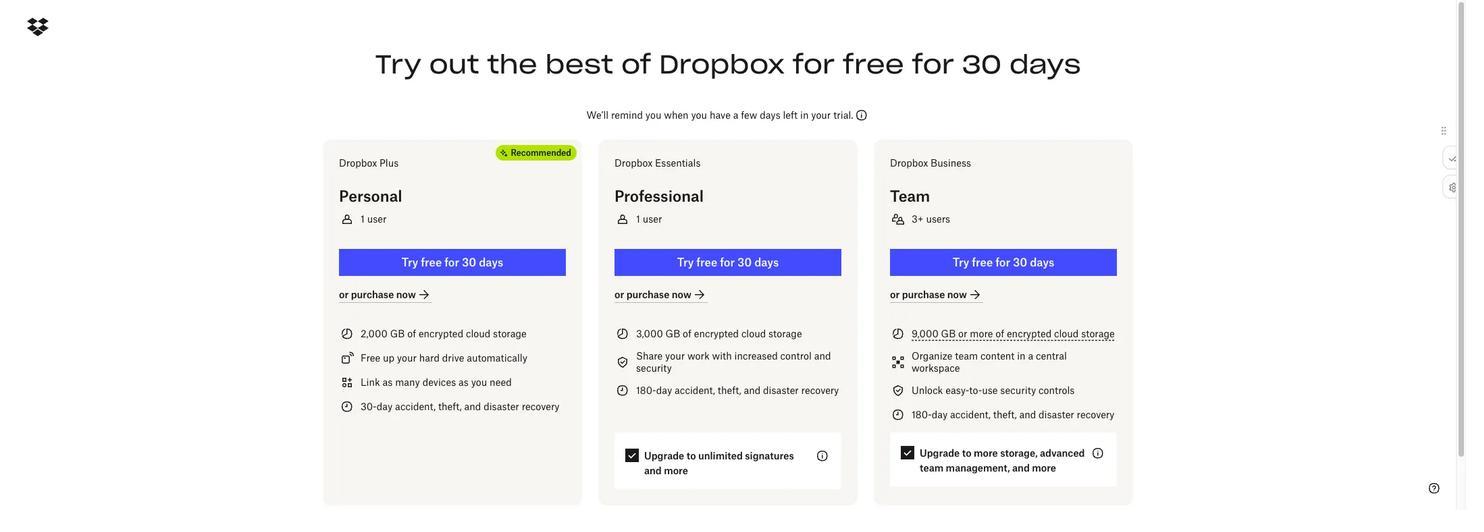 Task type: locate. For each thing, give the bounding box(es) containing it.
purchase up 2,000
[[351, 289, 394, 300]]

or purchase now
[[339, 289, 416, 300], [615, 289, 692, 300], [890, 289, 967, 300]]

recovery down control
[[802, 385, 839, 397]]

upgrade inside upgrade to more storage, advanced team management, and more
[[920, 448, 960, 459]]

user down personal
[[367, 214, 387, 225]]

0 horizontal spatial in
[[801, 109, 809, 121]]

content
[[981, 351, 1015, 362]]

recovery
[[802, 385, 839, 397], [522, 401, 560, 413], [1077, 409, 1115, 421]]

dropbox left plus
[[339, 157, 377, 169]]

0 horizontal spatial to
[[687, 451, 696, 462]]

2 1 user from the left
[[636, 214, 662, 225]]

easy-
[[946, 385, 970, 397]]

0 horizontal spatial security
[[636, 363, 672, 374]]

gb right 2,000
[[390, 328, 405, 340]]

or purchase now up 2,000
[[339, 289, 416, 300]]

0 horizontal spatial storage
[[493, 328, 527, 340]]

users
[[927, 214, 951, 225]]

3 or purchase now from the left
[[890, 289, 967, 300]]

user for personal
[[367, 214, 387, 225]]

0 horizontal spatial 180-
[[636, 385, 657, 397]]

2 horizontal spatial theft,
[[994, 409, 1017, 421]]

day down share
[[657, 385, 672, 397]]

accident, for team
[[951, 409, 991, 421]]

2 horizontal spatial cloud
[[1055, 328, 1079, 340]]

more inside upgrade to unlimited signatures and more
[[664, 466, 688, 477]]

1 horizontal spatial user
[[643, 214, 662, 225]]

with
[[712, 351, 732, 362]]

2 cloud from the left
[[742, 328, 766, 340]]

encrypted up free up your hard drive automatically
[[419, 328, 464, 340]]

2 horizontal spatial disaster
[[1039, 409, 1075, 421]]

team
[[890, 187, 931, 205]]

180-day accident, theft, and disaster recovery down share your work with increased control and security
[[636, 385, 839, 397]]

0 horizontal spatial 180-day accident, theft, and disaster recovery
[[636, 385, 839, 397]]

days
[[1010, 48, 1082, 80], [760, 109, 781, 121], [479, 256, 504, 270], [755, 256, 779, 270], [1030, 256, 1055, 270]]

dropbox up team
[[890, 157, 929, 169]]

upgrade inside upgrade to unlimited signatures and more
[[645, 451, 685, 462]]

gb
[[390, 328, 405, 340], [666, 328, 681, 340], [942, 328, 956, 340]]

now
[[396, 289, 416, 300], [672, 289, 692, 300], [948, 289, 967, 300]]

1 user for professional
[[636, 214, 662, 225]]

share your work with increased control and security
[[636, 351, 831, 374]]

now for professional
[[672, 289, 692, 300]]

you left need
[[471, 377, 487, 388]]

2 now from the left
[[672, 289, 692, 300]]

0 horizontal spatial 1
[[361, 214, 365, 225]]

0 vertical spatial security
[[636, 363, 672, 374]]

1 horizontal spatial try free for 30 days
[[677, 256, 779, 270]]

your right up
[[397, 353, 417, 364]]

1 now from the left
[[396, 289, 416, 300]]

dropbox plus
[[339, 157, 399, 169]]

or purchase now button
[[339, 287, 432, 303], [615, 287, 708, 303], [890, 287, 984, 303]]

you left have
[[691, 109, 707, 121]]

a left central
[[1029, 351, 1034, 362]]

dropbox logo image
[[27, 16, 49, 38]]

1 down personal
[[361, 214, 365, 225]]

theft, down share your work with increased control and security
[[718, 385, 742, 397]]

encrypted for personal
[[419, 328, 464, 340]]

try free for 30 days button
[[339, 249, 566, 276], [615, 249, 842, 276], [890, 249, 1118, 276]]

3 now from the left
[[948, 289, 967, 300]]

of up remind
[[622, 48, 652, 80]]

cloud up increased
[[742, 328, 766, 340]]

180- down unlock
[[912, 409, 932, 421]]

team left content
[[956, 351, 978, 362]]

1 horizontal spatial try free for 30 days button
[[615, 249, 842, 276]]

0 horizontal spatial cloud
[[466, 328, 491, 340]]

you left when in the left top of the page
[[646, 109, 662, 121]]

2 horizontal spatial storage
[[1082, 328, 1115, 340]]

security inside share your work with increased control and security
[[636, 363, 672, 374]]

dropbox for professional
[[615, 157, 653, 169]]

disaster
[[764, 385, 799, 397], [484, 401, 519, 413], [1039, 409, 1075, 421]]

0 horizontal spatial or purchase now
[[339, 289, 416, 300]]

day down unlock
[[932, 409, 948, 421]]

automatically
[[467, 353, 528, 364]]

1 vertical spatial a
[[1029, 351, 1034, 362]]

3 cloud from the left
[[1055, 328, 1079, 340]]

30
[[963, 48, 1002, 80], [462, 256, 477, 270], [738, 256, 752, 270], [1013, 256, 1028, 270]]

1 horizontal spatial 180-day accident, theft, and disaster recovery
[[912, 409, 1115, 421]]

2 or purchase now button from the left
[[615, 287, 708, 303]]

day
[[657, 385, 672, 397], [377, 401, 393, 413], [932, 409, 948, 421]]

as
[[383, 377, 393, 388], [459, 377, 469, 388]]

of
[[622, 48, 652, 80], [408, 328, 416, 340], [683, 328, 692, 340], [996, 328, 1005, 340]]

or purchase now up 3,000
[[615, 289, 692, 300]]

1 horizontal spatial upgrade
[[920, 448, 960, 459]]

1 or purchase now button from the left
[[339, 287, 432, 303]]

1 horizontal spatial theft,
[[718, 385, 742, 397]]

storage
[[493, 328, 527, 340], [769, 328, 802, 340], [1082, 328, 1115, 340]]

encrypted up central
[[1007, 328, 1052, 340]]

30 for personal
[[462, 256, 477, 270]]

1 horizontal spatial 1 user
[[636, 214, 662, 225]]

3 try free for 30 days button from the left
[[890, 249, 1118, 276]]

security
[[636, 363, 672, 374], [1001, 385, 1037, 397]]

0 horizontal spatial 1 user
[[361, 214, 387, 225]]

1 horizontal spatial now
[[672, 289, 692, 300]]

2 horizontal spatial try free for 30 days
[[953, 256, 1055, 270]]

1 for professional
[[636, 214, 640, 225]]

day for team
[[932, 409, 948, 421]]

day for personal
[[377, 401, 393, 413]]

in inside organize team content in a central workspace
[[1018, 351, 1026, 362]]

encrypted up with
[[694, 328, 739, 340]]

upgrade up management,
[[920, 448, 960, 459]]

learn more about your trial image
[[854, 107, 870, 124]]

2 horizontal spatial try free for 30 days button
[[890, 249, 1118, 276]]

in
[[801, 109, 809, 121], [1018, 351, 1026, 362]]

to for professional
[[687, 451, 696, 462]]

disaster for team
[[1039, 409, 1075, 421]]

cloud for personal
[[466, 328, 491, 340]]

try
[[375, 48, 422, 80], [402, 256, 418, 270], [677, 256, 694, 270], [953, 256, 970, 270]]

0 horizontal spatial disaster
[[484, 401, 519, 413]]

when
[[664, 109, 689, 121]]

2 or purchase now from the left
[[615, 289, 692, 300]]

1 user down professional
[[636, 214, 662, 225]]

1 horizontal spatial 1
[[636, 214, 640, 225]]

disaster down need
[[484, 401, 519, 413]]

your left work
[[666, 351, 685, 362]]

now up the 3,000 gb of encrypted cloud storage
[[672, 289, 692, 300]]

1 horizontal spatial or purchase now
[[615, 289, 692, 300]]

0 horizontal spatial as
[[383, 377, 393, 388]]

1 purchase from the left
[[351, 289, 394, 300]]

a left few
[[733, 109, 739, 121]]

to inside upgrade to more storage, advanced team management, and more
[[963, 448, 972, 459]]

2 user from the left
[[643, 214, 662, 225]]

1 horizontal spatial to
[[963, 448, 972, 459]]

0 horizontal spatial you
[[471, 377, 487, 388]]

dropbox up professional
[[615, 157, 653, 169]]

0 horizontal spatial purchase
[[351, 289, 394, 300]]

days for team
[[1030, 256, 1055, 270]]

cloud up central
[[1055, 328, 1079, 340]]

purchase up the 9,000
[[902, 289, 945, 300]]

theft, down devices
[[438, 401, 462, 413]]

to up management,
[[963, 448, 972, 459]]

accident, down to-
[[951, 409, 991, 421]]

2 horizontal spatial accident,
[[951, 409, 991, 421]]

recovery up advanced
[[1077, 409, 1115, 421]]

1 horizontal spatial storage
[[769, 328, 802, 340]]

your left 'trial.'
[[812, 109, 831, 121]]

purchase
[[351, 289, 394, 300], [627, 289, 670, 300], [902, 289, 945, 300]]

free
[[843, 48, 905, 80], [421, 256, 442, 270], [697, 256, 718, 270], [972, 256, 993, 270]]

1 horizontal spatial purchase
[[627, 289, 670, 300]]

try out the best of dropbox for free for 30 days
[[375, 48, 1082, 80]]

of up content
[[996, 328, 1005, 340]]

disaster down controls
[[1039, 409, 1075, 421]]

0 vertical spatial 180-
[[636, 385, 657, 397]]

or
[[339, 289, 349, 300], [615, 289, 624, 300], [890, 289, 900, 300], [959, 328, 968, 340]]

theft, for personal
[[438, 401, 462, 413]]

1 try free for 30 days from the left
[[402, 256, 504, 270]]

theft,
[[718, 385, 742, 397], [438, 401, 462, 413], [994, 409, 1017, 421]]

need
[[490, 377, 512, 388]]

0 horizontal spatial encrypted
[[419, 328, 464, 340]]

1 horizontal spatial day
[[657, 385, 672, 397]]

3+ users
[[912, 214, 951, 225]]

0 horizontal spatial day
[[377, 401, 393, 413]]

0 vertical spatial in
[[801, 109, 809, 121]]

0 horizontal spatial try free for 30 days button
[[339, 249, 566, 276]]

1 horizontal spatial or purchase now button
[[615, 287, 708, 303]]

a
[[733, 109, 739, 121], [1029, 351, 1034, 362]]

in down 9,000 gb or more of encrypted cloud storage
[[1018, 351, 1026, 362]]

few
[[741, 109, 758, 121]]

upgrade to unlimited signatures and more
[[645, 451, 794, 477]]

0 horizontal spatial gb
[[390, 328, 405, 340]]

accident, down work
[[675, 385, 716, 397]]

1 horizontal spatial you
[[646, 109, 662, 121]]

2 storage from the left
[[769, 328, 802, 340]]

2 1 from the left
[[636, 214, 640, 225]]

to inside upgrade to unlimited signatures and more
[[687, 451, 696, 462]]

or for team
[[890, 289, 900, 300]]

recovery down automatically
[[522, 401, 560, 413]]

in right "left"
[[801, 109, 809, 121]]

a inside organize team content in a central workspace
[[1029, 351, 1034, 362]]

days for professional
[[755, 256, 779, 270]]

3+
[[912, 214, 924, 225]]

user
[[367, 214, 387, 225], [643, 214, 662, 225]]

advanced
[[1041, 448, 1085, 459]]

0 horizontal spatial upgrade
[[645, 451, 685, 462]]

1 horizontal spatial a
[[1029, 351, 1034, 362]]

2 try free for 30 days from the left
[[677, 256, 779, 270]]

1 horizontal spatial gb
[[666, 328, 681, 340]]

and
[[815, 351, 831, 362], [744, 385, 761, 397], [465, 401, 481, 413], [1020, 409, 1037, 421], [1013, 463, 1030, 474], [645, 466, 662, 477]]

1 encrypted from the left
[[419, 328, 464, 340]]

1 horizontal spatial in
[[1018, 351, 1026, 362]]

dropbox up have
[[659, 48, 785, 80]]

for
[[793, 48, 835, 80], [912, 48, 955, 80], [445, 256, 460, 270], [720, 256, 735, 270], [996, 256, 1011, 270]]

1 gb from the left
[[390, 328, 405, 340]]

you
[[646, 109, 662, 121], [691, 109, 707, 121], [471, 377, 487, 388]]

cloud up automatically
[[466, 328, 491, 340]]

2 horizontal spatial encrypted
[[1007, 328, 1052, 340]]

free for team
[[972, 256, 993, 270]]

user down professional
[[643, 214, 662, 225]]

0 horizontal spatial or purchase now button
[[339, 287, 432, 303]]

1 horizontal spatial disaster
[[764, 385, 799, 397]]

2 horizontal spatial recovery
[[1077, 409, 1115, 421]]

3 try free for 30 days from the left
[[953, 256, 1055, 270]]

accident,
[[675, 385, 716, 397], [395, 401, 436, 413], [951, 409, 991, 421]]

dropbox
[[659, 48, 785, 80], [339, 157, 377, 169], [615, 157, 653, 169], [890, 157, 929, 169]]

purchase up 3,000
[[627, 289, 670, 300]]

1 horizontal spatial security
[[1001, 385, 1037, 397]]

1 user
[[361, 214, 387, 225], [636, 214, 662, 225]]

0 vertical spatial 180-day accident, theft, and disaster recovery
[[636, 385, 839, 397]]

as right link at the bottom left of page
[[383, 377, 393, 388]]

2 try free for 30 days button from the left
[[615, 249, 842, 276]]

or purchase now button up the 9,000
[[890, 287, 984, 303]]

try for team
[[953, 256, 970, 270]]

180-day accident, theft, and disaster recovery down unlock easy-to-use security controls
[[912, 409, 1115, 421]]

now for team
[[948, 289, 967, 300]]

1 for personal
[[361, 214, 365, 225]]

1 or purchase now from the left
[[339, 289, 416, 300]]

1 horizontal spatial your
[[666, 351, 685, 362]]

3 or purchase now button from the left
[[890, 287, 984, 303]]

gb right 3,000
[[666, 328, 681, 340]]

theft, down unlock easy-to-use security controls
[[994, 409, 1017, 421]]

1 horizontal spatial encrypted
[[694, 328, 739, 340]]

of right 2,000
[[408, 328, 416, 340]]

180- down share
[[636, 385, 657, 397]]

1 horizontal spatial team
[[956, 351, 978, 362]]

0 vertical spatial team
[[956, 351, 978, 362]]

1 1 user from the left
[[361, 214, 387, 225]]

gb for personal
[[390, 328, 405, 340]]

180-
[[636, 385, 657, 397], [912, 409, 932, 421]]

team left management,
[[920, 463, 944, 474]]

3 gb from the left
[[942, 328, 956, 340]]

0 horizontal spatial now
[[396, 289, 416, 300]]

encrypted
[[419, 328, 464, 340], [694, 328, 739, 340], [1007, 328, 1052, 340]]

or purchase now button up 2,000
[[339, 287, 432, 303]]

1 user down personal
[[361, 214, 387, 225]]

now for personal
[[396, 289, 416, 300]]

1 1 from the left
[[361, 214, 365, 225]]

2 horizontal spatial or purchase now
[[890, 289, 967, 300]]

as right devices
[[459, 377, 469, 388]]

to
[[963, 448, 972, 459], [687, 451, 696, 462]]

or for professional
[[615, 289, 624, 300]]

recovery for personal
[[522, 401, 560, 413]]

2 horizontal spatial or purchase now button
[[890, 287, 984, 303]]

1 horizontal spatial cloud
[[742, 328, 766, 340]]

to-
[[970, 385, 983, 397]]

user for professional
[[643, 214, 662, 225]]

upgrade
[[920, 448, 960, 459], [645, 451, 685, 462]]

team
[[956, 351, 978, 362], [920, 463, 944, 474]]

1 vertical spatial team
[[920, 463, 944, 474]]

0 horizontal spatial try free for 30 days
[[402, 256, 504, 270]]

0 vertical spatial a
[[733, 109, 739, 121]]

1 horizontal spatial as
[[459, 377, 469, 388]]

theft, for team
[[994, 409, 1017, 421]]

1 storage from the left
[[493, 328, 527, 340]]

1 try free for 30 days button from the left
[[339, 249, 566, 276]]

to left unlimited
[[687, 451, 696, 462]]

or purchase now for personal
[[339, 289, 416, 300]]

best
[[546, 48, 614, 80]]

2 horizontal spatial now
[[948, 289, 967, 300]]

security down share
[[636, 363, 672, 374]]

security right use
[[1001, 385, 1037, 397]]

professional
[[615, 187, 704, 205]]

1 user from the left
[[367, 214, 387, 225]]

1
[[361, 214, 365, 225], [636, 214, 640, 225]]

2 encrypted from the left
[[694, 328, 739, 340]]

upgrade left unlimited
[[645, 451, 685, 462]]

free for professional
[[697, 256, 718, 270]]

or purchase now up the 9,000
[[890, 289, 967, 300]]

unlock easy-to-use security controls
[[912, 385, 1075, 397]]

3 purchase from the left
[[902, 289, 945, 300]]

0 horizontal spatial a
[[733, 109, 739, 121]]

2 gb from the left
[[666, 328, 681, 340]]

or purchase now button up 3,000
[[615, 287, 708, 303]]

drive
[[442, 353, 464, 364]]

hard
[[419, 353, 440, 364]]

dropbox for team
[[890, 157, 929, 169]]

1 cloud from the left
[[466, 328, 491, 340]]

or purchase now button for professional
[[615, 287, 708, 303]]

accident, down 'many'
[[395, 401, 436, 413]]

signatures
[[745, 451, 794, 462]]

2 horizontal spatial gb
[[942, 328, 956, 340]]

1 vertical spatial 180-
[[912, 409, 932, 421]]

cloud
[[466, 328, 491, 340], [742, 328, 766, 340], [1055, 328, 1079, 340]]

2 horizontal spatial purchase
[[902, 289, 945, 300]]

now up 2,000 gb of encrypted cloud storage
[[396, 289, 416, 300]]

team inside upgrade to more storage, advanced team management, and more
[[920, 463, 944, 474]]

2 horizontal spatial your
[[812, 109, 831, 121]]

1 vertical spatial in
[[1018, 351, 1026, 362]]

now up the organize
[[948, 289, 967, 300]]

team inside organize team content in a central workspace
[[956, 351, 978, 362]]

0 horizontal spatial recovery
[[522, 401, 560, 413]]

purchase for team
[[902, 289, 945, 300]]

day down link at the bottom left of page
[[377, 401, 393, 413]]

0 horizontal spatial user
[[367, 214, 387, 225]]

0 horizontal spatial accident,
[[395, 401, 436, 413]]

gb right the 9,000
[[942, 328, 956, 340]]

0 horizontal spatial theft,
[[438, 401, 462, 413]]

gb for professional
[[666, 328, 681, 340]]

180-day accident, theft, and disaster recovery
[[636, 385, 839, 397], [912, 409, 1115, 421]]

1 vertical spatial 180-day accident, theft, and disaster recovery
[[912, 409, 1115, 421]]

2 purchase from the left
[[627, 289, 670, 300]]

1 down professional
[[636, 214, 640, 225]]

2 horizontal spatial day
[[932, 409, 948, 421]]

controls
[[1039, 385, 1075, 397]]

0 horizontal spatial team
[[920, 463, 944, 474]]

more
[[970, 328, 993, 340], [974, 448, 998, 459], [1033, 463, 1057, 474], [664, 466, 688, 477]]

storage for professional
[[769, 328, 802, 340]]

disaster down control
[[764, 385, 799, 397]]

we'll
[[587, 109, 609, 121]]



Task type: vqa. For each thing, say whether or not it's contained in the screenshot.
All supported file types's All
no



Task type: describe. For each thing, give the bounding box(es) containing it.
or for personal
[[339, 289, 349, 300]]

accident, for personal
[[395, 401, 436, 413]]

to for team
[[963, 448, 972, 459]]

encrypted for professional
[[694, 328, 739, 340]]

have
[[710, 109, 731, 121]]

left
[[783, 109, 798, 121]]

3,000 gb of encrypted cloud storage
[[636, 328, 802, 340]]

storage,
[[1001, 448, 1038, 459]]

1 horizontal spatial 180-
[[912, 409, 932, 421]]

1 vertical spatial security
[[1001, 385, 1037, 397]]

devices
[[423, 377, 456, 388]]

30-
[[361, 401, 377, 413]]

free for personal
[[421, 256, 442, 270]]

1 as from the left
[[383, 377, 393, 388]]

dropbox for personal
[[339, 157, 377, 169]]

free up your hard drive automatically
[[361, 353, 528, 364]]

recommended
[[511, 148, 572, 158]]

or purchase now for professional
[[615, 289, 692, 300]]

many
[[395, 377, 420, 388]]

try free for 30 days button for professional
[[615, 249, 842, 276]]

purchase for personal
[[351, 289, 394, 300]]

30 for professional
[[738, 256, 752, 270]]

organize team content in a central workspace
[[912, 351, 1067, 374]]

3 encrypted from the left
[[1007, 328, 1052, 340]]

3,000
[[636, 328, 663, 340]]

dropbox business
[[890, 157, 972, 169]]

gb for team
[[942, 328, 956, 340]]

link as many devices as you need
[[361, 377, 512, 388]]

remind
[[611, 109, 643, 121]]

control
[[781, 351, 812, 362]]

out
[[429, 48, 480, 80]]

plus
[[380, 157, 399, 169]]

the
[[487, 48, 538, 80]]

unlock
[[912, 385, 943, 397]]

3 storage from the left
[[1082, 328, 1115, 340]]

try free for 30 days button for personal
[[339, 249, 566, 276]]

for for personal
[[445, 256, 460, 270]]

work
[[688, 351, 710, 362]]

try free for 30 days for personal
[[402, 256, 504, 270]]

30-day accident, theft, and disaster recovery
[[361, 401, 560, 413]]

upgrade to more storage, advanced team management, and more
[[920, 448, 1085, 474]]

trial.
[[834, 109, 854, 121]]

9,000
[[912, 328, 939, 340]]

central
[[1036, 351, 1067, 362]]

days for personal
[[479, 256, 504, 270]]

organize
[[912, 351, 953, 362]]

of up work
[[683, 328, 692, 340]]

free
[[361, 353, 381, 364]]

upgrade for professional
[[645, 451, 685, 462]]

increased
[[735, 351, 778, 362]]

dropbox essentials
[[615, 157, 701, 169]]

try free for 30 days for professional
[[677, 256, 779, 270]]

or purchase now button for personal
[[339, 287, 432, 303]]

or purchase now for team
[[890, 289, 967, 300]]

purchase for professional
[[627, 289, 670, 300]]

link
[[361, 377, 380, 388]]

or purchase now button for team
[[890, 287, 984, 303]]

try free for 30 days button for team
[[890, 249, 1118, 276]]

cloud for professional
[[742, 328, 766, 340]]

for for professional
[[720, 256, 735, 270]]

workspace
[[912, 363, 960, 374]]

management,
[[946, 463, 1011, 474]]

2 as from the left
[[459, 377, 469, 388]]

0 horizontal spatial your
[[397, 353, 417, 364]]

try for personal
[[402, 256, 418, 270]]

storage for personal
[[493, 328, 527, 340]]

30 for team
[[1013, 256, 1028, 270]]

2 horizontal spatial you
[[691, 109, 707, 121]]

and inside upgrade to more storage, advanced team management, and more
[[1013, 463, 1030, 474]]

share
[[636, 351, 663, 362]]

personal
[[339, 187, 402, 205]]

your inside share your work with increased control and security
[[666, 351, 685, 362]]

business
[[931, 157, 972, 169]]

9,000 gb or more of encrypted cloud storage
[[912, 328, 1115, 340]]

1 user for personal
[[361, 214, 387, 225]]

disaster for personal
[[484, 401, 519, 413]]

2,000
[[361, 328, 388, 340]]

try for professional
[[677, 256, 694, 270]]

and inside upgrade to unlimited signatures and more
[[645, 466, 662, 477]]

for for team
[[996, 256, 1011, 270]]

1 horizontal spatial recovery
[[802, 385, 839, 397]]

recovery for team
[[1077, 409, 1115, 421]]

2,000 gb of encrypted cloud storage
[[361, 328, 527, 340]]

1 horizontal spatial accident,
[[675, 385, 716, 397]]

use
[[983, 385, 998, 397]]

essentials
[[655, 157, 701, 169]]

try free for 30 days for team
[[953, 256, 1055, 270]]

unlimited
[[699, 451, 743, 462]]

up
[[383, 353, 395, 364]]

upgrade for team
[[920, 448, 960, 459]]

and inside share your work with increased control and security
[[815, 351, 831, 362]]

we'll remind you when you have a few days left in your trial.
[[587, 109, 854, 121]]



